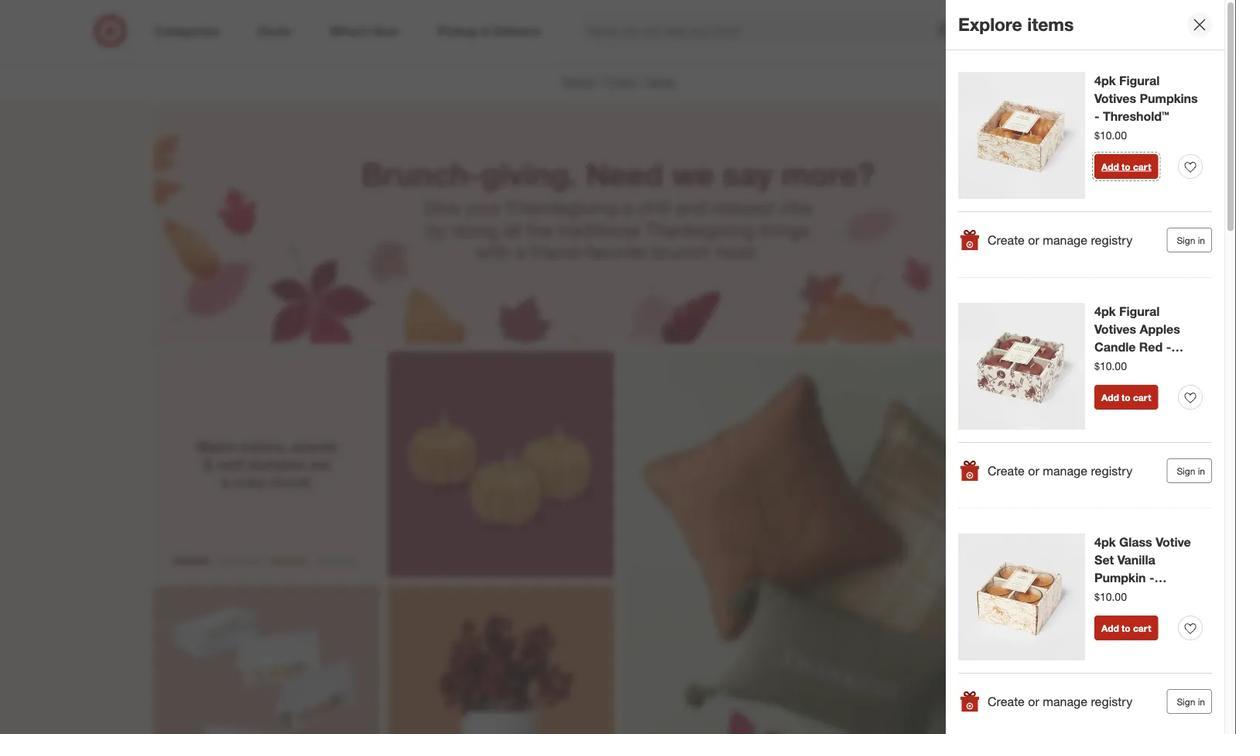 Task type: describe. For each thing, give the bounding box(es) containing it.
give
[[423, 196, 460, 219]]

gift
[[1029, 24, 1049, 40]]

warm
[[197, 438, 237, 456]]

bringing the latest trends and ideas to life.
[[285, 16, 408, 48]]

threshold™ for figural
[[1095, 357, 1161, 372]]

4pk figural votives pumpkins - threshold™
[[1095, 73, 1199, 124]]

warm colors, scents & soft textures set a cozy mood.
[[197, 438, 341, 491]]

in for 4pk figural votives pumpkins - threshold™
[[1199, 234, 1206, 246]]

add to cart for 4pk glass votive set vanilla pumpkin - threshold™
[[1102, 622, 1152, 634]]

target
[[561, 74, 595, 89]]

create or manage registry for 4pk figural votives pumpkins - threshold™
[[988, 232, 1133, 247]]

brunch-
[[362, 155, 481, 193]]

add to cart button for 4pk glass votive set vanilla pumpkin - threshold™
[[1095, 616, 1159, 641]]

create or manage registry for 4pk figural votives apples candle red - threshold™
[[988, 463, 1133, 478]]

explore items
[[959, 14, 1074, 35]]

ideas inside 'link'
[[1053, 24, 1083, 40]]

finds link
[[605, 74, 635, 89]]

items
[[1028, 14, 1074, 35]]

create for 4pk figural votives apples candle red - threshold™
[[988, 463, 1025, 478]]

4pk for 4pk figural votives pumpkins - threshold™
[[1095, 73, 1116, 88]]

4pk figural votives apples candle red - threshold™
[[1095, 304, 1181, 372]]

target link
[[561, 74, 595, 89]]

gift ideas
[[1029, 24, 1083, 40]]

the inside "bringing the latest trends and ideas to life."
[[333, 16, 350, 31]]

0 vertical spatial ideas link
[[649, 17, 716, 48]]

manage for 4pk glass votive set vanilla pumpkin - threshold™
[[1043, 694, 1088, 709]]

sign in for 4pk figural votives apples candle red - threshold™
[[1177, 465, 1206, 477]]

4pk glass votive set vanilla pumpkin - threshold™ link
[[1095, 534, 1204, 603]]

set
[[309, 456, 330, 474]]

search
[[954, 25, 991, 40]]

target finds image
[[154, 17, 270, 48]]

$10.00 for 4pk glass votive set vanilla pumpkin - threshold™
[[1095, 590, 1128, 603]]

pumpkin
[[1095, 570, 1147, 585]]

threshold™ inside 4pk figural votives pumpkins - threshold™
[[1104, 109, 1170, 124]]

4pk glass votive set vanilla pumpkin - threshold™
[[1095, 535, 1192, 603]]

giving.
[[481, 155, 578, 193]]

sign for 4pk figural votives pumpkins - threshold™
[[1177, 234, 1196, 246]]

0 vertical spatial a
[[623, 196, 633, 219]]

vibe
[[779, 196, 814, 219]]

target / finds / ideas
[[561, 74, 676, 89]]

cozy
[[233, 473, 265, 491]]

0 horizontal spatial ideas
[[646, 74, 676, 89]]

add to cart button for 4pk figural votives pumpkins - threshold™
[[1095, 154, 1159, 179]]

votives for candle
[[1095, 322, 1137, 337]]

sign in button for 4pk figural votives apples candle red - threshold™
[[1167, 458, 1213, 483]]

trends
[[518, 24, 554, 40]]

add to cart for 4pk figural votives pumpkins - threshold™
[[1102, 161, 1152, 172]]

manage for 4pk figural votives pumpkins - threshold™
[[1043, 232, 1088, 247]]

say
[[723, 155, 773, 193]]

cart for red
[[1134, 392, 1152, 403]]

thanksgiving
[[645, 219, 755, 241]]

add for 4pk figural votives pumpkins - threshold™
[[1102, 161, 1120, 172]]

finds
[[605, 74, 635, 89]]

1 vertical spatial ideas link
[[646, 74, 676, 89]]

sign in button for 4pk figural votives pumpkins - threshold™
[[1167, 228, 1213, 252]]

friendsgiving
[[507, 196, 618, 219]]

sign in for 4pk figural votives pumpkins - threshold™
[[1177, 234, 1206, 246]]

twist.
[[716, 241, 760, 263]]

manage for 4pk figural votives apples candle red - threshold™
[[1043, 463, 1088, 478]]

$10.00 for 4pk figural votives apples candle red - threshold™
[[1095, 359, 1128, 373]]

to for 4pk figural votives pumpkins - threshold™
[[1122, 161, 1131, 172]]

and inside brunch-giving. need we say more? give your friendsgiving a chill and relaxed vibe by doing all the traditional thanksgiving things with a friend-favorite brunch twist.
[[676, 196, 707, 219]]

in for 4pk figural votives apples candle red - threshold™
[[1199, 465, 1206, 477]]

soft
[[218, 456, 245, 474]]

search button
[[954, 14, 991, 51]]

apples
[[1140, 322, 1181, 337]]

vanilla
[[1118, 552, 1156, 568]]

sign in button for 4pk glass votive set vanilla pumpkin - threshold™
[[1167, 689, 1213, 714]]

create or manage registry for 4pk glass votive set vanilla pumpkin - threshold™
[[988, 694, 1133, 709]]

registry for 4pk glass votive set vanilla pumpkin - threshold™
[[1092, 694, 1133, 709]]

scents
[[291, 438, 337, 456]]

1 / from the left
[[598, 74, 602, 89]]

1 horizontal spatial a
[[516, 241, 526, 263]]

red
[[1140, 339, 1163, 354]]



Task type: vqa. For each thing, say whether or not it's contained in the screenshot.
'wondershop™' associated with Wondershop
no



Task type: locate. For each thing, give the bounding box(es) containing it.
more?
[[782, 155, 875, 193]]

add to cart
[[1102, 161, 1152, 172], [1102, 392, 1152, 403], [1102, 622, 1152, 634]]

cart for pumpkin
[[1134, 622, 1152, 634]]

1 add to cart from the top
[[1102, 161, 1152, 172]]

to down 'pumpkin'
[[1122, 622, 1131, 634]]

2 vertical spatial create
[[988, 694, 1025, 709]]

1 vertical spatial manage
[[1043, 463, 1088, 478]]

threshold™
[[1104, 109, 1170, 124], [1095, 357, 1161, 372], [1095, 588, 1161, 603]]

a right with
[[516, 241, 526, 263]]

3 create or manage registry from the top
[[988, 694, 1133, 709]]

4pk inside 4pk figural votives apples candle red - threshold™
[[1095, 304, 1116, 319]]

to
[[378, 33, 388, 48], [1122, 161, 1131, 172], [1122, 392, 1131, 403], [1122, 622, 1131, 634]]

candle
[[1095, 339, 1136, 354]]

to left life.
[[378, 33, 388, 48]]

a right &
[[221, 473, 229, 491]]

add to cart for 4pk figural votives apples candle red - threshold™
[[1102, 392, 1152, 403]]

2 vertical spatial threshold™
[[1095, 588, 1161, 603]]

to down 4pk figural votives pumpkins - threshold™
[[1122, 161, 1131, 172]]

2 vertical spatial registry
[[1092, 694, 1133, 709]]

&
[[204, 456, 214, 474]]

trends link
[[481, 17, 554, 48]]

to down candle
[[1122, 392, 1131, 403]]

1 vertical spatial add to cart button
[[1095, 385, 1159, 410]]

2 vertical spatial or
[[1029, 694, 1040, 709]]

$10.00 down 4pk figural votives pumpkins - threshold™
[[1095, 128, 1128, 142]]

0 vertical spatial sign in button
[[1167, 228, 1213, 252]]

add to cart button down candle
[[1095, 385, 1159, 410]]

add
[[1102, 161, 1120, 172], [1102, 392, 1120, 403], [1102, 622, 1120, 634]]

textures
[[249, 456, 305, 474]]

0 vertical spatial create
[[988, 232, 1025, 247]]

cart down 4pk figural votives pumpkins - threshold™
[[1134, 161, 1152, 172]]

threshold™ down candle
[[1095, 357, 1161, 372]]

1 registry from the top
[[1092, 232, 1133, 247]]

in
[[1199, 234, 1206, 246], [1199, 465, 1206, 477], [1199, 696, 1206, 707]]

add down 4pk figural votives pumpkins - threshold™
[[1102, 161, 1120, 172]]

2 in from the top
[[1199, 465, 1206, 477]]

a
[[623, 196, 633, 219], [516, 241, 526, 263], [221, 473, 229, 491]]

1 vertical spatial in
[[1199, 465, 1206, 477]]

favorite
[[586, 241, 648, 263]]

votives up candle
[[1095, 322, 1137, 337]]

0 vertical spatial in
[[1199, 234, 1206, 246]]

1 vertical spatial sign in
[[1177, 465, 1206, 477]]

registry for 4pk figural votives pumpkins - threshold™
[[1092, 232, 1133, 247]]

and left ideas
[[322, 33, 343, 48]]

0 vertical spatial create or manage registry
[[988, 232, 1133, 247]]

0 vertical spatial add to cart button
[[1095, 154, 1159, 179]]

2 vertical spatial -
[[1150, 570, 1155, 585]]

trends
[[285, 33, 319, 48]]

2 votives from the top
[[1095, 322, 1137, 337]]

or
[[1029, 232, 1040, 247], [1029, 463, 1040, 478], [1029, 694, 1040, 709]]

add to cart down 4pk figural votives pumpkins - threshold™
[[1102, 161, 1152, 172]]

cart
[[1134, 161, 1152, 172], [1134, 392, 1152, 403], [1134, 622, 1152, 634]]

threshold™ for glass
[[1095, 588, 1161, 603]]

2 horizontal spatial -
[[1167, 339, 1172, 354]]

add down 'pumpkin'
[[1102, 622, 1120, 634]]

create for 4pk figural votives pumpkins - threshold™
[[988, 232, 1025, 247]]

1 add to cart button from the top
[[1095, 154, 1159, 179]]

3 or from the top
[[1029, 694, 1040, 709]]

2 vertical spatial add to cart
[[1102, 622, 1152, 634]]

1 vertical spatial figural
[[1120, 304, 1160, 319]]

1 vertical spatial add
[[1102, 392, 1120, 403]]

1 in from the top
[[1199, 234, 1206, 246]]

2 sign from the top
[[1177, 465, 1196, 477]]

create for 4pk glass votive set vanilla pumpkin - threshold™
[[988, 694, 1025, 709]]

1 or from the top
[[1029, 232, 1040, 247]]

2 add from the top
[[1102, 392, 1120, 403]]

your
[[466, 196, 502, 219]]

$10.00
[[1095, 128, 1128, 142], [1095, 359, 1128, 373], [1095, 590, 1128, 603]]

2 add to cart button from the top
[[1095, 385, 1159, 410]]

cart down red
[[1134, 392, 1152, 403]]

3 sign in from the top
[[1177, 696, 1206, 707]]

1 horizontal spatial ideas
[[686, 24, 716, 40]]

1 create from the top
[[988, 232, 1025, 247]]

2 vertical spatial add
[[1102, 622, 1120, 634]]

0 vertical spatial the
[[333, 16, 350, 31]]

figural up apples
[[1120, 304, 1160, 319]]

votive
[[1156, 535, 1192, 550]]

1 figural from the top
[[1120, 73, 1160, 88]]

traditional
[[558, 219, 640, 241]]

2 vertical spatial $10.00
[[1095, 590, 1128, 603]]

1 manage from the top
[[1043, 232, 1088, 247]]

threshold™ down pumpkins
[[1104, 109, 1170, 124]]

figural
[[1120, 73, 1160, 88], [1120, 304, 1160, 319]]

0 vertical spatial votives
[[1095, 91, 1137, 106]]

gift ideas link
[[992, 17, 1083, 48]]

pumpkins
[[1140, 91, 1199, 106]]

- inside 4pk figural votives apples candle red - threshold™
[[1167, 339, 1172, 354]]

/ right the finds
[[638, 74, 642, 89]]

life.
[[392, 33, 408, 48]]

0 vertical spatial registry
[[1092, 232, 1133, 247]]

2 add to cart from the top
[[1102, 392, 1152, 403]]

1 sign in from the top
[[1177, 234, 1206, 246]]

1 horizontal spatial /
[[638, 74, 642, 89]]

$10.00 down 'pumpkin'
[[1095, 590, 1128, 603]]

manage
[[1043, 232, 1088, 247], [1043, 463, 1088, 478], [1043, 694, 1088, 709]]

- for 4pk figural votives apples candle red - threshold™
[[1167, 339, 1172, 354]]

4pk glass votive set vanilla pumpkin - threshold™ image
[[959, 534, 1086, 661], [959, 534, 1086, 661]]

figural inside 4pk figural votives pumpkins - threshold™
[[1120, 73, 1160, 88]]

2 4pk from the top
[[1095, 304, 1116, 319]]

figural for pumpkins
[[1120, 73, 1160, 88]]

1 vertical spatial sign in button
[[1167, 458, 1213, 483]]

mood.
[[270, 473, 313, 491]]

sign in button
[[1167, 228, 1213, 252], [1167, 458, 1213, 483], [1167, 689, 1213, 714]]

sign in
[[1177, 234, 1206, 246], [1177, 465, 1206, 477], [1177, 696, 1206, 707]]

cart for threshold™
[[1134, 161, 1152, 172]]

0 horizontal spatial /
[[598, 74, 602, 89]]

chill
[[638, 196, 671, 219]]

add to cart button down 'pumpkin'
[[1095, 616, 1159, 641]]

the
[[333, 16, 350, 31], [527, 219, 553, 241]]

1 create or manage registry from the top
[[988, 232, 1133, 247]]

2 manage from the top
[[1043, 463, 1088, 478]]

3 manage from the top
[[1043, 694, 1088, 709]]

1 vertical spatial or
[[1029, 463, 1040, 478]]

need
[[586, 155, 663, 193]]

create or manage registry
[[988, 232, 1133, 247], [988, 463, 1133, 478], [988, 694, 1133, 709]]

3 $10.00 from the top
[[1095, 590, 1128, 603]]

add to cart down candle
[[1102, 392, 1152, 403]]

relaxed
[[713, 196, 774, 219]]

to inside "bringing the latest trends and ideas to life."
[[378, 33, 388, 48]]

2 or from the top
[[1029, 463, 1040, 478]]

-
[[1095, 109, 1100, 124], [1167, 339, 1172, 354], [1150, 570, 1155, 585]]

1 vertical spatial votives
[[1095, 322, 1137, 337]]

0 horizontal spatial -
[[1095, 109, 1100, 124]]

3 add from the top
[[1102, 622, 1120, 634]]

1 votives from the top
[[1095, 91, 1137, 106]]

4pk
[[1095, 73, 1116, 88], [1095, 304, 1116, 319], [1095, 535, 1116, 550]]

sign
[[1177, 234, 1196, 246], [1177, 465, 1196, 477], [1177, 696, 1196, 707]]

all
[[503, 219, 522, 241]]

1 vertical spatial sign
[[1177, 465, 1196, 477]]

2 sign in from the top
[[1177, 465, 1206, 477]]

0 horizontal spatial a
[[221, 473, 229, 491]]

2 registry from the top
[[1092, 463, 1133, 478]]

0 horizontal spatial and
[[322, 33, 343, 48]]

4pk inside 4pk figural votives pumpkins - threshold™
[[1095, 73, 1116, 88]]

ideas
[[346, 33, 374, 48]]

1 vertical spatial the
[[527, 219, 553, 241]]

0 vertical spatial 4pk
[[1095, 73, 1116, 88]]

and down we
[[676, 196, 707, 219]]

1 add from the top
[[1102, 161, 1120, 172]]

2 vertical spatial a
[[221, 473, 229, 491]]

explore
[[959, 14, 1023, 35]]

2 horizontal spatial ideas
[[1053, 24, 1083, 40]]

we
[[672, 155, 714, 193]]

4pk figural votives pumpkins - threshold™ link
[[1095, 72, 1204, 125]]

the left latest
[[333, 16, 350, 31]]

3 sign in button from the top
[[1167, 689, 1213, 714]]

1 vertical spatial create or manage registry
[[988, 463, 1133, 478]]

0 vertical spatial sign
[[1177, 234, 1196, 246]]

2 / from the left
[[638, 74, 642, 89]]

threshold™ down 'pumpkin'
[[1095, 588, 1161, 603]]

1 4pk from the top
[[1095, 73, 1116, 88]]

1 sign from the top
[[1177, 234, 1196, 246]]

brunch
[[653, 241, 711, 263]]

sign for 4pk glass votive set vanilla pumpkin - threshold™
[[1177, 696, 1196, 707]]

by
[[426, 219, 446, 241]]

set
[[1095, 552, 1115, 568]]

2 vertical spatial sign
[[1177, 696, 1196, 707]]

to for 4pk figural votives apples candle red - threshold™
[[1122, 392, 1131, 403]]

or for 4pk figural votives pumpkins - threshold™
[[1029, 232, 1040, 247]]

sign in for 4pk glass votive set vanilla pumpkin - threshold™
[[1177, 696, 1206, 707]]

0 vertical spatial -
[[1095, 109, 1100, 124]]

/
[[598, 74, 602, 89], [638, 74, 642, 89]]

0 vertical spatial or
[[1029, 232, 1040, 247]]

4pk figural votives apples candle red - threshold™ image
[[959, 303, 1086, 430], [959, 303, 1086, 430]]

1 vertical spatial cart
[[1134, 392, 1152, 403]]

explore items dialog
[[946, 0, 1237, 734]]

colors,
[[241, 438, 287, 456]]

registry for 4pk figural votives apples candle red - threshold™
[[1092, 463, 1133, 478]]

3 registry from the top
[[1092, 694, 1133, 709]]

0 vertical spatial and
[[322, 33, 343, 48]]

4pk for 4pk figural votives apples candle red - threshold™
[[1095, 304, 1116, 319]]

add to cart down 'pumpkin'
[[1102, 622, 1152, 634]]

brunch-giving. need we say more? give your friendsgiving a chill and relaxed vibe by doing all the traditional thanksgiving things with a friend-favorite brunch twist.
[[362, 155, 875, 263]]

ideas link
[[649, 17, 716, 48], [646, 74, 676, 89]]

- inside 4pk glass votive set vanilla pumpkin - threshold™
[[1150, 570, 1155, 585]]

add to cart button down 4pk figural votives pumpkins - threshold™
[[1095, 154, 1159, 179]]

0 vertical spatial threshold™
[[1104, 109, 1170, 124]]

1 vertical spatial 4pk
[[1095, 304, 1116, 319]]

the inside brunch-giving. need we say more? give your friendsgiving a chill and relaxed vibe by doing all the traditional thanksgiving things with a friend-favorite brunch twist.
[[527, 219, 553, 241]]

2 vertical spatial cart
[[1134, 622, 1152, 634]]

votives for -
[[1095, 91, 1137, 106]]

2 cart from the top
[[1134, 392, 1152, 403]]

4pk figural votives apples candle red - threshold™ link
[[1095, 303, 1204, 372]]

votives left pumpkins
[[1095, 91, 1137, 106]]

add for 4pk glass votive set vanilla pumpkin - threshold™
[[1102, 622, 1120, 634]]

0 vertical spatial manage
[[1043, 232, 1088, 247]]

a inside warm colors, scents & soft textures set a cozy mood.
[[221, 473, 229, 491]]

2 create from the top
[[988, 463, 1025, 478]]

a left chill
[[623, 196, 633, 219]]

2 sign in button from the top
[[1167, 458, 1213, 483]]

/ left 'finds' link
[[598, 74, 602, 89]]

and
[[322, 33, 343, 48], [676, 196, 707, 219]]

latest
[[353, 16, 381, 31]]

or for 4pk figural votives apples candle red - threshold™
[[1029, 463, 1040, 478]]

registry
[[1092, 232, 1133, 247], [1092, 463, 1133, 478], [1092, 694, 1133, 709]]

$10.00 down candle
[[1095, 359, 1128, 373]]

doing
[[451, 219, 498, 241]]

What can we help you find? suggestions appear below search field
[[579, 14, 965, 48]]

1 sign in button from the top
[[1167, 228, 1213, 252]]

4pk for 4pk glass votive set vanilla pumpkin - threshold™
[[1095, 535, 1116, 550]]

0 vertical spatial add
[[1102, 161, 1120, 172]]

3 add to cart from the top
[[1102, 622, 1152, 634]]

$10.00 for 4pk figural votives pumpkins - threshold™
[[1095, 128, 1128, 142]]

1 vertical spatial $10.00
[[1095, 359, 1128, 373]]

the right all
[[527, 219, 553, 241]]

1 horizontal spatial -
[[1150, 570, 1155, 585]]

0 vertical spatial figural
[[1120, 73, 1160, 88]]

1 horizontal spatial and
[[676, 196, 707, 219]]

3 cart from the top
[[1134, 622, 1152, 634]]

figural for apples
[[1120, 304, 1160, 319]]

1 vertical spatial registry
[[1092, 463, 1133, 478]]

2 vertical spatial create or manage registry
[[988, 694, 1133, 709]]

1 vertical spatial and
[[676, 196, 707, 219]]

threshold™ inside 4pk figural votives apples candle red - threshold™
[[1095, 357, 1161, 372]]

- inside 4pk figural votives pumpkins - threshold™
[[1095, 109, 1100, 124]]

1 horizontal spatial the
[[527, 219, 553, 241]]

2 vertical spatial add to cart button
[[1095, 616, 1159, 641]]

create
[[988, 232, 1025, 247], [988, 463, 1025, 478], [988, 694, 1025, 709]]

in for 4pk glass votive set vanilla pumpkin - threshold™
[[1199, 696, 1206, 707]]

4pk figural votives pumpkins - threshold™ image
[[959, 72, 1086, 199], [959, 72, 1086, 199]]

1 vertical spatial a
[[516, 241, 526, 263]]

ideas
[[686, 24, 716, 40], [1053, 24, 1083, 40], [646, 74, 676, 89]]

1 vertical spatial -
[[1167, 339, 1172, 354]]

1 vertical spatial add to cart
[[1102, 392, 1152, 403]]

add down candle
[[1102, 392, 1120, 403]]

2 vertical spatial 4pk
[[1095, 535, 1116, 550]]

2 create or manage registry from the top
[[988, 463, 1133, 478]]

3 4pk from the top
[[1095, 535, 1116, 550]]

friend-
[[531, 241, 586, 263]]

add to cart button
[[1095, 154, 1159, 179], [1095, 385, 1159, 410], [1095, 616, 1159, 641]]

1 cart from the top
[[1134, 161, 1152, 172]]

figural up pumpkins
[[1120, 73, 1160, 88]]

add to cart button for 4pk figural votives apples candle red - threshold™
[[1095, 385, 1159, 410]]

with
[[476, 241, 511, 263]]

0 vertical spatial cart
[[1134, 161, 1152, 172]]

2 $10.00 from the top
[[1095, 359, 1128, 373]]

things
[[760, 219, 810, 241]]

sign for 4pk figural votives apples candle red - threshold™
[[1177, 465, 1196, 477]]

3 in from the top
[[1199, 696, 1206, 707]]

and inside "bringing the latest trends and ideas to life."
[[322, 33, 343, 48]]

0 vertical spatial sign in
[[1177, 234, 1206, 246]]

2 vertical spatial manage
[[1043, 694, 1088, 709]]

1 $10.00 from the top
[[1095, 128, 1128, 142]]

0 vertical spatial $10.00
[[1095, 128, 1128, 142]]

votives
[[1095, 91, 1137, 106], [1095, 322, 1137, 337]]

or for 4pk glass votive set vanilla pumpkin - threshold™
[[1029, 694, 1040, 709]]

2 vertical spatial sign in
[[1177, 696, 1206, 707]]

2 horizontal spatial a
[[623, 196, 633, 219]]

2 figural from the top
[[1120, 304, 1160, 319]]

3 create from the top
[[988, 694, 1025, 709]]

figural inside 4pk figural votives apples candle red - threshold™
[[1120, 304, 1160, 319]]

2 vertical spatial sign in button
[[1167, 689, 1213, 714]]

0 horizontal spatial the
[[333, 16, 350, 31]]

votives inside 4pk figural votives apples candle red - threshold™
[[1095, 322, 1137, 337]]

add for 4pk figural votives apples candle red - threshold™
[[1102, 392, 1120, 403]]

0 vertical spatial add to cart
[[1102, 161, 1152, 172]]

cart down 'pumpkin'
[[1134, 622, 1152, 634]]

threshold™ inside 4pk glass votive set vanilla pumpkin - threshold™
[[1095, 588, 1161, 603]]

1 vertical spatial threshold™
[[1095, 357, 1161, 372]]

1 vertical spatial create
[[988, 463, 1025, 478]]

3 add to cart button from the top
[[1095, 616, 1159, 641]]

glass
[[1120, 535, 1153, 550]]

to for 4pk glass votive set vanilla pumpkin - threshold™
[[1122, 622, 1131, 634]]

2 vertical spatial in
[[1199, 696, 1206, 707]]

3 sign from the top
[[1177, 696, 1196, 707]]

votives inside 4pk figural votives pumpkins - threshold™
[[1095, 91, 1137, 106]]

4pk inside 4pk glass votive set vanilla pumpkin - threshold™
[[1095, 535, 1116, 550]]

- for 4pk glass votive set vanilla pumpkin - threshold™
[[1150, 570, 1155, 585]]

bringing
[[285, 16, 329, 31]]



